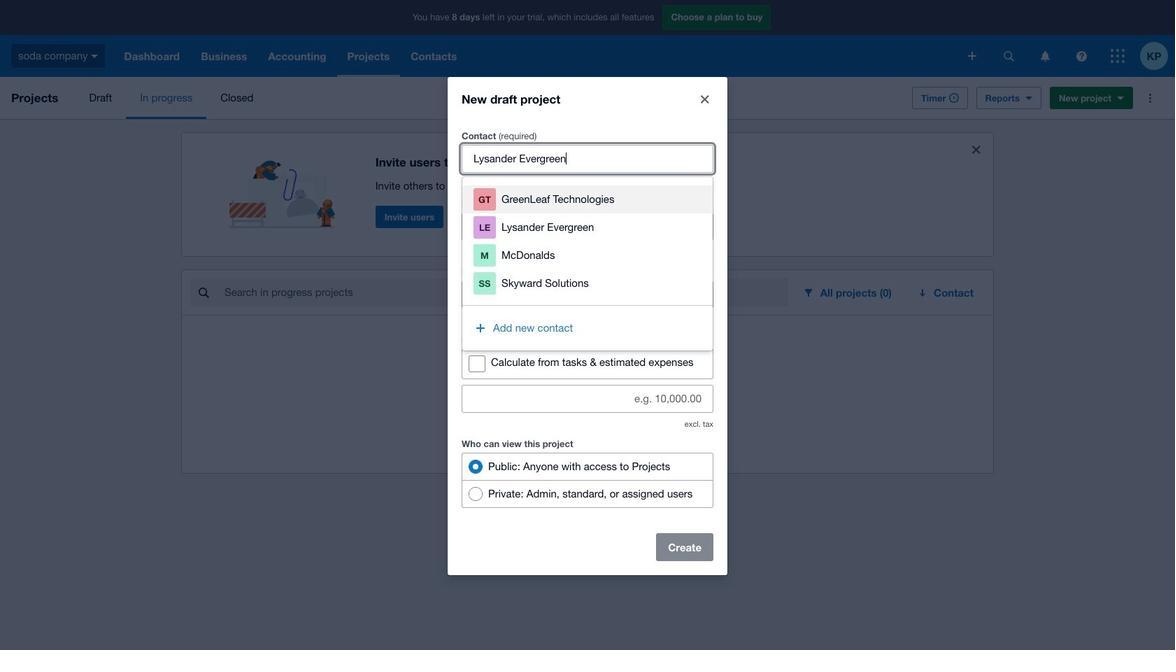 Task type: describe. For each thing, give the bounding box(es) containing it.
Find or create a contact field
[[463, 145, 713, 172]]

0 vertical spatial group
[[463, 177, 713, 350]]



Task type: vqa. For each thing, say whether or not it's contained in the screenshot.
the 0.00
no



Task type: locate. For each thing, give the bounding box(es) containing it.
dialog
[[448, 77, 728, 575]]

list box
[[463, 177, 713, 305]]

banner
[[0, 0, 1176, 77]]

Search in progress projects search field
[[223, 279, 789, 306]]

e.g. 10,000.00 field
[[463, 385, 713, 412]]

svg image
[[1111, 49, 1125, 63], [1004, 51, 1014, 61], [1041, 51, 1050, 61], [969, 52, 977, 60], [91, 54, 98, 58]]

Pick a date field
[[495, 281, 713, 308]]

None field
[[463, 213, 713, 240]]

invite users to projects image
[[230, 144, 342, 228]]

group
[[463, 177, 713, 350], [462, 452, 714, 508]]

svg image
[[1077, 51, 1087, 61]]

1 vertical spatial group
[[462, 452, 714, 508]]



